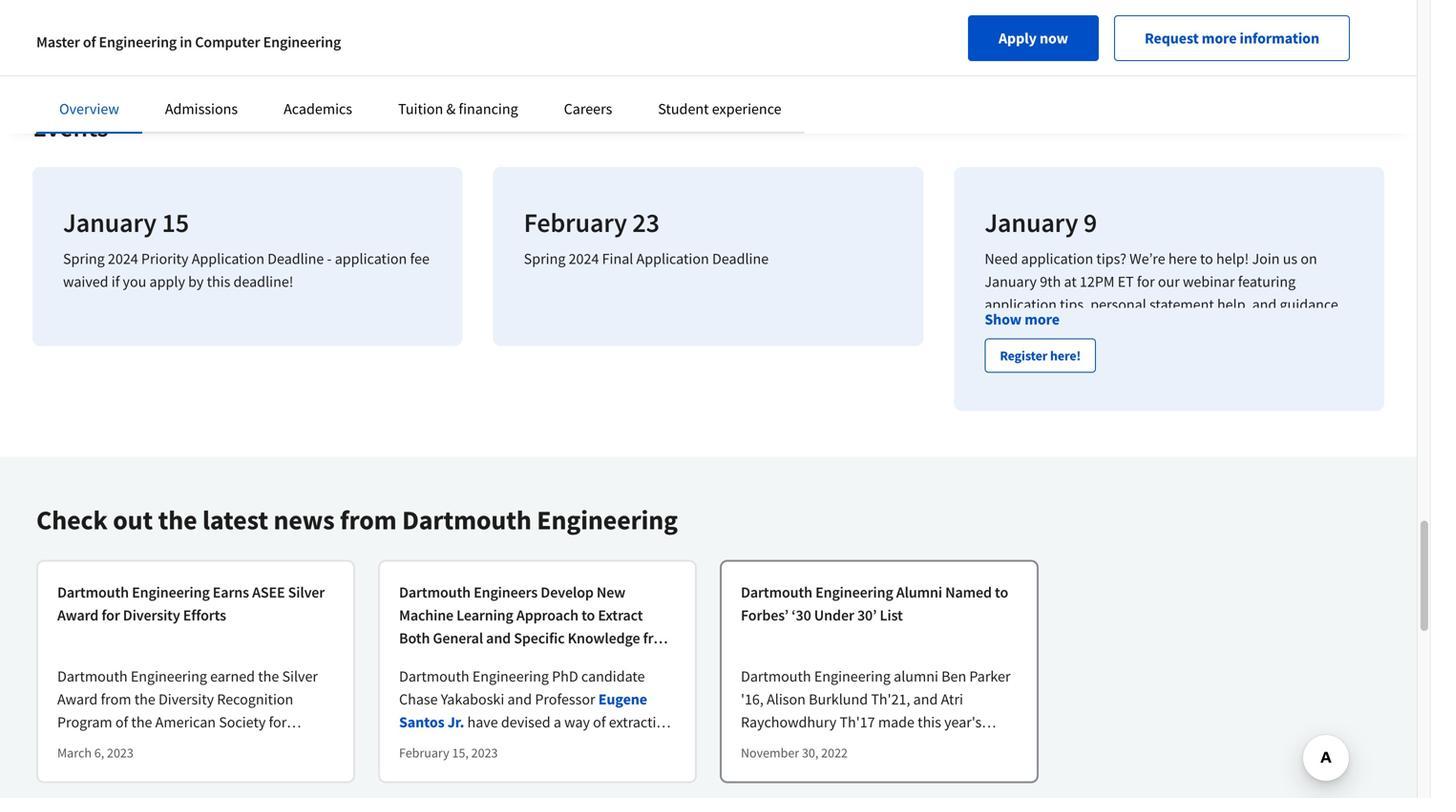 Task type: vqa. For each thing, say whether or not it's contained in the screenshot.
master
yes



Task type: describe. For each thing, give the bounding box(es) containing it.
dartmouth up engineers in the left bottom of the page
[[402, 503, 532, 537]]

overview
[[59, 99, 119, 118]]

register here!
[[1000, 347, 1081, 364]]

the down an
[[1255, 341, 1276, 360]]

of down the focus
[[1285, 410, 1298, 429]]

forbes
[[741, 736, 784, 755]]

application up recommendations,
[[985, 410, 1057, 429]]

of up in
[[1104, 364, 1117, 383]]

perfect
[[1117, 524, 1162, 543]]

0 vertical spatial your
[[1146, 433, 1175, 452]]

deadline for 23
[[712, 249, 769, 268]]

progress"
[[133, 759, 194, 778]]

online
[[1279, 341, 1319, 360]]

industries.
[[935, 782, 1002, 798]]

(asee)
[[204, 736, 246, 755]]

request more information button
[[1114, 15, 1350, 61]]

list
[[880, 606, 903, 625]]

eugene
[[598, 690, 647, 709]]

student experience
[[658, 99, 782, 118]]

dartmouth for dartmouth engineering phd candidate chase yakaboski and professor
[[399, 667, 469, 686]]

data
[[423, 652, 453, 671]]

more for request
[[1202, 29, 1237, 48]]

american
[[155, 713, 216, 732]]

earns
[[213, 583, 249, 602]]

inside
[[1274, 318, 1313, 337]]

'16,
[[741, 690, 764, 709]]

when
[[1233, 478, 1268, 498]]

and up an
[[1252, 295, 1277, 314]]

apply
[[999, 29, 1037, 48]]

out,
[[1169, 456, 1195, 475]]

how down "getting"
[[1004, 341, 1032, 360]]

engineering inside dartmouth engineering earns asee silver award for diversity efforts
[[132, 583, 210, 602]]

burklund
[[809, 690, 868, 709]]

get
[[1230, 318, 1252, 337]]

application up "getting"
[[985, 295, 1057, 314]]

1 horizontal spatial ask
[[1293, 501, 1314, 520]]

this down is in the bottom right of the page
[[1170, 501, 1194, 520]]

need application tips? we're here to help! join us on january 9th at 12pm et for our webinar featuring application tips, personal statement help, and guidance for getting letters of recommendation. get an inside scoop on how to prepare a strong application for the online dartmouth master of engineering in computer engineering (meng). in this live session, we will focus on: application tips, who and how to ask for letters of recommendations, acing your personal statement, how to make your application stand out, and more!  as a reminder, the application fee is waived when you submit before january 15th. so take this opportunity to ask questions on how to perfect your application before you submit. we can't wait to see you there!
[[985, 249, 1354, 566]]

more for show
[[1025, 310, 1060, 329]]

february 23
[[524, 206, 660, 239]]

diversity inside the dartmouth engineering earned the silver award from the diversity recognition program of the american society for engineering education (asee) for "significant progress" in the school's diversity, equity, and inclusion (dei) goals.
[[158, 690, 214, 709]]

dartmouth for dartmouth engineering alumni named to forbes' '30 under 30' list
[[741, 583, 813, 602]]

1 tips, from the top
[[1060, 295, 1088, 314]]

alison
[[767, 690, 806, 709]]

overview link
[[59, 99, 119, 118]]

if
[[111, 272, 120, 291]]

school's
[[237, 759, 288, 778]]

we're
[[1130, 249, 1166, 268]]

1 horizontal spatial on
[[1050, 524, 1067, 543]]

application inside "spring 2024 priority application deadline - application fee waived if you apply by this deadline!"
[[335, 249, 407, 268]]

and down list
[[847, 759, 871, 778]]

professor
[[535, 690, 595, 709]]

you down submit
[[1317, 524, 1340, 543]]

student
[[658, 99, 709, 118]]

named
[[945, 583, 992, 602]]

"significant
[[57, 759, 130, 778]]

reminder,
[[985, 478, 1047, 498]]

the up inclusion
[[213, 759, 234, 778]]

february 15, 2023
[[399, 744, 498, 762]]

and inside dartmouth engineers develop new machine learning approach to extract both general and specific knowledge from big data
[[486, 629, 511, 648]]

ben
[[942, 667, 967, 686]]

the inside the dartmouth engineering alumni ben parker '16, alison burklund th'21, and atri raychowdhury th'17 made this year's forbes 30 under 30 list for their respective contributions to and innovations in the energy, healthcare, and music industries.
[[967, 759, 988, 778]]

spring for february 23
[[524, 249, 566, 268]]

february for february 23
[[524, 206, 627, 239]]

march 6, 2023
[[57, 744, 134, 762]]

january 9
[[985, 206, 1097, 239]]

our
[[1158, 272, 1180, 291]]

admissions
[[165, 99, 238, 118]]

th'17
[[840, 713, 875, 732]]

th'21,
[[871, 690, 910, 709]]

dartmouth for dartmouth engineers develop new machine learning approach to extract both general and specific knowledge from big data
[[399, 583, 471, 602]]

for left "getting"
[[985, 318, 1003, 337]]

of up prepare
[[1097, 318, 1110, 337]]

show
[[985, 310, 1022, 329]]

application up 9th on the top
[[1021, 249, 1094, 268]]

engineering up overview
[[99, 32, 177, 52]]

focus
[[1285, 387, 1319, 406]]

engineering inside the dartmouth engineering alumni named to forbes' '30 under 30' list
[[816, 583, 893, 602]]

you right see
[[1165, 547, 1189, 566]]

made
[[878, 713, 915, 732]]

dartmouth engineering phd candidate chase yakaboski and professor
[[399, 667, 645, 709]]

careers link
[[564, 99, 612, 118]]

the up american
[[134, 690, 155, 709]]

to up wait
[[1101, 524, 1114, 543]]

application down the 'acing'
[[1055, 456, 1127, 475]]

to down on:
[[1339, 433, 1353, 452]]

'30
[[792, 606, 811, 625]]

the up recognition
[[258, 667, 279, 686]]

in up admissions
[[180, 32, 192, 52]]

check
[[36, 503, 108, 537]]

see
[[1141, 547, 1162, 566]]

january down need
[[985, 272, 1037, 291]]

engineering inside dartmouth engineering phd candidate chase yakaboski and professor
[[472, 667, 549, 686]]

and inside dartmouth engineering phd candidate chase yakaboski and professor
[[507, 690, 532, 709]]

how down live
[[1149, 410, 1176, 429]]

getting
[[1006, 318, 1050, 337]]

respective
[[943, 736, 1008, 755]]

and left music
[[866, 782, 890, 798]]

on:
[[1322, 387, 1342, 406]]

of up overview
[[83, 32, 96, 52]]

dartmouth engineering earned the silver award from the diversity recognition program of the american society for engineering education (asee) for "significant progress" in the school's diversity, equity, and inclusion (dei) goals.
[[57, 667, 325, 798]]

how up submit
[[1309, 433, 1336, 452]]

and down alumni
[[914, 690, 938, 709]]

an
[[1255, 318, 1271, 337]]

so
[[1120, 501, 1136, 520]]

us
[[1283, 249, 1298, 268]]

join
[[1252, 249, 1280, 268]]

january up if
[[63, 206, 157, 239]]

et
[[1118, 272, 1134, 291]]

for down recognition
[[269, 713, 287, 732]]

to left see
[[1124, 547, 1137, 566]]

spring 2024 priority application deadline - application fee waived if you apply by this deadline!
[[63, 249, 430, 291]]

(meng).
[[1064, 387, 1113, 406]]

15
[[162, 206, 189, 239]]

silver for the
[[282, 667, 318, 686]]

to left here! on the top right of page
[[1035, 341, 1048, 360]]

application down recommendation.
[[1159, 341, 1231, 360]]

experience
[[712, 99, 782, 118]]

march
[[57, 744, 92, 762]]

dartmouth engineering alumni ben parker '16, alison burklund th'21, and atri raychowdhury th'17 made this year's forbes 30 under 30 list for their respective contributions to and innovations in the energy, healthcare, and music industries.
[[741, 667, 1011, 798]]

help!
[[1217, 249, 1249, 268]]

big
[[399, 652, 420, 671]]

guidance
[[1280, 295, 1339, 314]]

we
[[1037, 547, 1056, 566]]

forbes'
[[741, 606, 789, 625]]

0 vertical spatial personal
[[1091, 295, 1147, 314]]

as
[[1266, 456, 1281, 475]]

2024 for february
[[569, 249, 599, 268]]

final
[[602, 249, 633, 268]]

2023 for and
[[471, 744, 498, 762]]

1 vertical spatial your
[[1023, 456, 1052, 475]]

how up can't
[[1070, 524, 1097, 543]]

to down as
[[1276, 501, 1290, 520]]

show more
[[985, 310, 1060, 329]]

in inside need application tips? we're here to help! join us on january 9th at 12pm et for our webinar featuring application tips, personal statement help, and guidance for getting letters of recommendation. get an inside scoop on how to prepare a strong application for the online dartmouth master of engineering in computer engineering (meng). in this live session, we will focus on: application tips, who and how to ask for letters of recommendations, acing your personal statement, how to make your application stand out, and more!  as a reminder, the application fee is waived when you submit before january 15th. so take this opportunity to ask questions on how to perfect your application before you submit. we can't wait to see you there!
[[1199, 364, 1211, 383]]

and right out,
[[1198, 456, 1222, 475]]

learning
[[457, 606, 513, 625]]

to inside dartmouth engineers develop new machine learning approach to extract both general and specific knowledge from big data
[[582, 606, 595, 625]]

2 vertical spatial your
[[1165, 524, 1194, 543]]

1 horizontal spatial letters
[[1241, 410, 1282, 429]]

2023 for from
[[107, 744, 134, 762]]

for down get
[[1234, 341, 1252, 360]]

engineering up american
[[131, 667, 207, 686]]

engineering inside the dartmouth engineering alumni ben parker '16, alison burklund th'21, and atri raychowdhury th'17 made this year's forbes 30 under 30 list for their respective contributions to and innovations in the energy, healthcare, and music industries.
[[814, 667, 891, 686]]

for up school's on the left
[[249, 736, 267, 755]]

-
[[327, 249, 332, 268]]

0 vertical spatial before
[[985, 501, 1026, 520]]

the right out
[[158, 503, 197, 537]]

&
[[446, 99, 456, 118]]

engineering down register
[[985, 387, 1061, 406]]

request more information
[[1145, 29, 1320, 48]]

january left "15th."
[[1029, 501, 1081, 520]]

23
[[632, 206, 660, 239]]

1 vertical spatial a
[[1284, 456, 1292, 475]]

january up need
[[985, 206, 1078, 239]]

from inside dartmouth engineers develop new machine learning approach to extract both general and specific knowledge from big data
[[643, 629, 675, 648]]

tuition
[[398, 99, 443, 118]]

webinar
[[1183, 272, 1235, 291]]

dartmouth engineering alumni named to forbes' '30 under 30' list
[[741, 583, 1008, 625]]

jr.
[[448, 713, 464, 732]]



Task type: locate. For each thing, give the bounding box(es) containing it.
1 vertical spatial ask
[[1293, 501, 1314, 520]]

1 horizontal spatial waived
[[1185, 478, 1230, 498]]

award inside dartmouth engineering earns asee silver award for diversity efforts
[[57, 606, 99, 625]]

dartmouth for dartmouth engineering earns asee silver award for diversity efforts
[[57, 583, 129, 602]]

and left the professor
[[507, 690, 532, 709]]

0 horizontal spatial 30
[[787, 736, 803, 755]]

0 vertical spatial more
[[1202, 29, 1237, 48]]

2 award from the top
[[57, 690, 98, 709]]

healthcare,
[[791, 782, 863, 798]]

application
[[192, 249, 264, 268], [636, 249, 709, 268]]

0 vertical spatial ask
[[1196, 410, 1217, 429]]

engineering up academics
[[263, 32, 341, 52]]

application up "15th."
[[1074, 478, 1146, 498]]

dartmouth down "getting"
[[985, 364, 1055, 383]]

here
[[1169, 249, 1197, 268]]

dartmouth inside dartmouth engineering phd candidate chase yakaboski and professor
[[399, 667, 469, 686]]

engineering up eugene santos jr.
[[472, 667, 549, 686]]

dartmouth up chase
[[399, 667, 469, 686]]

1 horizontal spatial fee
[[1149, 478, 1168, 498]]

0 horizontal spatial fee
[[410, 249, 430, 268]]

deadline for 15
[[267, 249, 324, 268]]

under left 30'
[[814, 606, 854, 625]]

february for february 15, 2023
[[399, 744, 449, 762]]

academics
[[284, 99, 352, 118]]

raychowdhury
[[741, 713, 837, 732]]

music
[[893, 782, 932, 798]]

2 application from the left
[[636, 249, 709, 268]]

dartmouth up program
[[57, 667, 128, 686]]

0 horizontal spatial computer
[[195, 32, 260, 52]]

9
[[1084, 206, 1097, 239]]

chase
[[399, 690, 438, 709]]

1 horizontal spatial february
[[524, 206, 627, 239]]

application down 23
[[636, 249, 709, 268]]

application for february 23
[[636, 249, 709, 268]]

0 horizontal spatial ask
[[1196, 410, 1217, 429]]

machine
[[399, 606, 454, 625]]

2 2024 from the left
[[569, 249, 599, 268]]

0 vertical spatial silver
[[288, 583, 325, 602]]

the up education
[[131, 713, 152, 732]]

master inside need application tips? we're here to help! join us on january 9th at 12pm et for our webinar featuring application tips, personal statement help, and guidance for getting letters of recommendation. get an inside scoop on how to prepare a strong application for the online dartmouth master of engineering in computer engineering (meng). in this live session, we will focus on: application tips, who and how to ask for letters of recommendations, acing your personal statement, how to make your application stand out, and more!  as a reminder, the application fee is waived when you submit before january 15th. so take this opportunity to ask questions on how to perfect your application before you submit. we can't wait to see you there!
[[1058, 364, 1101, 383]]

engineering up '"significant'
[[57, 736, 134, 755]]

1 vertical spatial letters
[[1241, 410, 1282, 429]]

society
[[219, 713, 266, 732]]

master down prepare
[[1058, 364, 1101, 383]]

help,
[[1217, 295, 1249, 314]]

0 horizontal spatial february
[[399, 744, 449, 762]]

for inside the dartmouth engineering alumni ben parker '16, alison burklund th'21, and atri raychowdhury th'17 made this year's forbes 30 under 30 list for their respective contributions to and innovations in the energy, healthcare, and music industries.
[[888, 736, 906, 755]]

0 vertical spatial master
[[36, 32, 80, 52]]

1 horizontal spatial master
[[1058, 364, 1101, 383]]

spring inside "spring 2024 priority application deadline - application fee waived if you apply by this deadline!"
[[63, 249, 105, 268]]

2 deadline from the left
[[712, 249, 769, 268]]

silver inside dartmouth engineering earns asee silver award for diversity efforts
[[288, 583, 325, 602]]

ask
[[1196, 410, 1217, 429], [1293, 501, 1314, 520]]

0 vertical spatial diversity
[[123, 606, 180, 625]]

1 application from the left
[[192, 249, 264, 268]]

tips, down "(meng)."
[[1060, 410, 1088, 429]]

you
[[123, 272, 146, 291], [1271, 478, 1295, 498], [1317, 524, 1340, 543], [1165, 547, 1189, 566]]

1 horizontal spatial 2023
[[471, 744, 498, 762]]

1 horizontal spatial a
[[1284, 456, 1292, 475]]

dartmouth up alison
[[741, 667, 811, 686]]

for down we
[[1220, 410, 1238, 429]]

1 vertical spatial february
[[399, 744, 449, 762]]

on down the "show"
[[985, 341, 1001, 360]]

0 horizontal spatial 2024
[[108, 249, 138, 268]]

on up we
[[1050, 524, 1067, 543]]

dartmouth inside need application tips? we're here to help! join us on january 9th at 12pm et for our webinar featuring application tips, personal statement help, and guidance for getting letters of recommendation. get an inside scoop on how to prepare a strong application for the online dartmouth master of engineering in computer engineering (meng). in this live session, we will focus on: application tips, who and how to ask for letters of recommendations, acing your personal statement, how to make your application stand out, and more!  as a reminder, the application fee is waived when you submit before january 15th. so take this opportunity to ask questions on how to perfect your application before you submit. we can't wait to see you there!
[[985, 364, 1055, 383]]

this inside "spring 2024 priority application deadline - application fee waived if you apply by this deadline!"
[[207, 272, 230, 291]]

dartmouth engineering earns asee silver award for diversity efforts
[[57, 583, 325, 625]]

silver inside the dartmouth engineering earned the silver award from the diversity recognition program of the american society for engineering education (asee) for "significant progress" in the school's diversity, equity, and inclusion (dei) goals.
[[282, 667, 318, 686]]

more inside show more button
[[1025, 310, 1060, 329]]

february down 'santos'
[[399, 744, 449, 762]]

personal
[[1091, 295, 1147, 314], [1178, 433, 1234, 452]]

alumni
[[894, 667, 939, 686]]

2024 up if
[[108, 249, 138, 268]]

on right us in the right top of the page
[[1301, 249, 1317, 268]]

1 vertical spatial under
[[806, 736, 845, 755]]

for inside dartmouth engineering earns asee silver award for diversity efforts
[[102, 606, 120, 625]]

diversity,
[[57, 782, 115, 798]]

information
[[1240, 29, 1320, 48]]

1 award from the top
[[57, 606, 99, 625]]

1 spring from the left
[[63, 249, 105, 268]]

the right reminder,
[[1050, 478, 1071, 498]]

0 vertical spatial tips,
[[1060, 295, 1088, 314]]

equity,
[[118, 782, 162, 798]]

in up session,
[[1199, 364, 1211, 383]]

30
[[787, 736, 803, 755], [848, 736, 863, 755]]

register
[[1000, 347, 1048, 364]]

of right program
[[115, 713, 128, 732]]

spring for january 15
[[63, 249, 105, 268]]

more inside the request more information button
[[1202, 29, 1237, 48]]

0 horizontal spatial spring
[[63, 249, 105, 268]]

0 vertical spatial fee
[[410, 249, 430, 268]]

1 vertical spatial on
[[985, 341, 1001, 360]]

extract
[[598, 606, 643, 625]]

dartmouth inside the dartmouth engineering alumni named to forbes' '30 under 30' list
[[741, 583, 813, 602]]

award for from
[[57, 690, 98, 709]]

priority
[[141, 249, 189, 268]]

1 horizontal spatial before
[[1272, 524, 1314, 543]]

from right "knowledge"
[[643, 629, 675, 648]]

award for for
[[57, 606, 99, 625]]

your
[[1146, 433, 1175, 452], [1023, 456, 1052, 475], [1165, 524, 1194, 543]]

both
[[399, 629, 430, 648]]

15,
[[452, 744, 469, 762]]

dartmouth up forbes'
[[741, 583, 813, 602]]

phd
[[552, 667, 578, 686]]

tips?
[[1097, 249, 1127, 268]]

diversity inside dartmouth engineering earns asee silver award for diversity efforts
[[123, 606, 180, 625]]

you inside "spring 2024 priority application deadline - application fee waived if you apply by this deadline!"
[[123, 272, 146, 291]]

0 vertical spatial letters
[[1054, 318, 1094, 337]]

a right as
[[1284, 456, 1292, 475]]

0 vertical spatial computer
[[195, 32, 260, 52]]

statement
[[1150, 295, 1214, 314]]

master
[[36, 32, 80, 52], [1058, 364, 1101, 383]]

dartmouth for dartmouth engineering alumni ben parker '16, alison burklund th'21, and atri raychowdhury th'17 made this year's forbes 30 under 30 list for their respective contributions to and innovations in the energy, healthcare, and music industries.
[[741, 667, 811, 686]]

2 horizontal spatial from
[[643, 629, 675, 648]]

to
[[1200, 249, 1214, 268], [1035, 341, 1048, 360], [1179, 410, 1193, 429], [1339, 433, 1353, 452], [1276, 501, 1290, 520], [1101, 524, 1114, 543], [1124, 547, 1137, 566], [995, 583, 1008, 602], [582, 606, 595, 625], [830, 759, 844, 778]]

before down submit
[[1272, 524, 1314, 543]]

2024 left final
[[569, 249, 599, 268]]

waived inside need application tips? we're here to help! join us on january 9th at 12pm et for our webinar featuring application tips, personal statement help, and guidance for getting letters of recommendation. get an inside scoop on how to prepare a strong application for the online dartmouth master of engineering in computer engineering (meng). in this live session, we will focus on: application tips, who and how to ask for letters of recommendations, acing your personal statement, how to make your application stand out, and more!  as a reminder, the application fee is waived when you submit before january 15th. so take this opportunity to ask questions on how to perfect your application before you submit. we can't wait to see you there!
[[1185, 478, 1230, 498]]

1 vertical spatial tips,
[[1060, 410, 1088, 429]]

for right et
[[1137, 272, 1155, 291]]

events
[[32, 110, 109, 144]]

application inside "spring 2024 priority application deadline - application fee waived if you apply by this deadline!"
[[192, 249, 264, 268]]

featuring
[[1238, 272, 1296, 291]]

diversity
[[123, 606, 180, 625], [158, 690, 214, 709]]

and inside the dartmouth engineering earned the silver award from the diversity recognition program of the american society for engineering education (asee) for "significant progress" in the school's diversity, equity, and inclusion (dei) goals.
[[165, 782, 189, 798]]

0 horizontal spatial personal
[[1091, 295, 1147, 314]]

1 vertical spatial master
[[1058, 364, 1101, 383]]

from right news at the left bottom of the page
[[340, 503, 397, 537]]

this inside the dartmouth engineering alumni ben parker '16, alison burklund th'21, and atri raychowdhury th'17 made this year's forbes 30 under 30 list for their respective contributions to and innovations in the energy, healthcare, and music industries.
[[918, 713, 941, 732]]

award inside the dartmouth engineering earned the silver award from the diversity recognition program of the american society for engineering education (asee) for "significant progress" in the school's diversity, equity, and inclusion (dei) goals.
[[57, 690, 98, 709]]

waived inside "spring 2024 priority application deadline - application fee waived if you apply by this deadline!"
[[63, 272, 108, 291]]

15th.
[[1084, 501, 1117, 520]]

diversity up american
[[158, 690, 214, 709]]

0 vertical spatial on
[[1301, 249, 1317, 268]]

1 vertical spatial computer
[[1214, 364, 1279, 383]]

1 vertical spatial fee
[[1149, 478, 1168, 498]]

under inside the dartmouth engineering alumni named to forbes' '30 under 30' list
[[814, 606, 854, 625]]

under inside the dartmouth engineering alumni ben parker '16, alison burklund th'21, and atri raychowdhury th'17 made this year's forbes 30 under 30 list for their respective contributions to and innovations in the energy, healthcare, and music industries.
[[806, 736, 845, 755]]

2024 for january
[[108, 249, 138, 268]]

latest
[[202, 503, 268, 537]]

fee inside "spring 2024 priority application deadline - application fee waived if you apply by this deadline!"
[[410, 249, 430, 268]]

2 vertical spatial on
[[1050, 524, 1067, 543]]

30 down raychowdhury
[[787, 736, 803, 755]]

you down as
[[1271, 478, 1295, 498]]

silver right 'asee'
[[288, 583, 325, 602]]

february
[[524, 206, 627, 239], [399, 744, 449, 762]]

dartmouth for dartmouth engineering earned the silver award from the diversity recognition program of the american society for engineering education (asee) for "significant progress" in the school's diversity, equity, and inclusion (dei) goals.
[[57, 667, 128, 686]]

1 horizontal spatial application
[[636, 249, 709, 268]]

goals.
[[287, 782, 325, 798]]

contributions
[[741, 759, 827, 778]]

dartmouth inside dartmouth engineering earns asee silver award for diversity efforts
[[57, 583, 129, 602]]

1 30 from the left
[[787, 736, 803, 755]]

approach
[[516, 606, 579, 625]]

more right the request
[[1202, 29, 1237, 48]]

2 30 from the left
[[848, 736, 863, 755]]

this right in
[[1131, 387, 1155, 406]]

6,
[[94, 744, 104, 762]]

to down live
[[1179, 410, 1193, 429]]

1 horizontal spatial personal
[[1178, 433, 1234, 452]]

program
[[57, 713, 112, 732]]

academics link
[[284, 99, 352, 118]]

check out the latest news from dartmouth engineering
[[36, 503, 678, 537]]

1 vertical spatial award
[[57, 690, 98, 709]]

wait
[[1094, 547, 1121, 566]]

0 vertical spatial a
[[1104, 341, 1112, 360]]

for
[[1137, 272, 1155, 291], [985, 318, 1003, 337], [1234, 341, 1252, 360], [1220, 410, 1238, 429], [102, 606, 120, 625], [269, 713, 287, 732], [249, 736, 267, 755], [888, 736, 906, 755]]

energy,
[[741, 782, 788, 798]]

1 vertical spatial personal
[[1178, 433, 1234, 452]]

1 horizontal spatial from
[[340, 503, 397, 537]]

0 horizontal spatial on
[[985, 341, 1001, 360]]

in inside the dartmouth engineering alumni ben parker '16, alison burklund th'21, and atri raychowdhury th'17 made this year's forbes 30 under 30 list for their respective contributions to and innovations in the energy, healthcare, and music industries.
[[952, 759, 964, 778]]

tuition & financing
[[398, 99, 518, 118]]

engineering up new
[[537, 503, 678, 537]]

1 horizontal spatial spring
[[524, 249, 566, 268]]

application up the by
[[192, 249, 264, 268]]

deadline!
[[233, 272, 294, 291]]

more up "register here!"
[[1025, 310, 1060, 329]]

application for january 15
[[192, 249, 264, 268]]

0 horizontal spatial before
[[985, 501, 1026, 520]]

1 horizontal spatial deadline
[[712, 249, 769, 268]]

candidate
[[581, 667, 645, 686]]

2 spring from the left
[[524, 249, 566, 268]]

february up final
[[524, 206, 627, 239]]

for right list
[[888, 736, 906, 755]]

computer up admissions
[[195, 32, 260, 52]]

0 vertical spatial february
[[524, 206, 627, 239]]

recognition
[[217, 690, 293, 709]]

in up industries.
[[952, 759, 964, 778]]

computer inside need application tips? we're here to help! join us on january 9th at 12pm et for our webinar featuring application tips, personal statement help, and guidance for getting letters of recommendation. get an inside scoop on how to prepare a strong application for the online dartmouth master of engineering in computer engineering (meng). in this live session, we will focus on: application tips, who and how to ask for letters of recommendations, acing your personal statement, how to make your application stand out, and more!  as a reminder, the application fee is waived when you submit before january 15th. so take this opportunity to ask questions on how to perfect your application before you submit. we can't wait to see you there!
[[1214, 364, 1279, 383]]

to up "knowledge"
[[582, 606, 595, 625]]

2024 inside "spring 2024 priority application deadline - application fee waived if you apply by this deadline!"
[[108, 249, 138, 268]]

financing
[[459, 99, 518, 118]]

1 vertical spatial more
[[1025, 310, 1060, 329]]

you right if
[[123, 272, 146, 291]]

application down opportunity on the bottom right of the page
[[1197, 524, 1269, 543]]

9th
[[1040, 272, 1061, 291]]

1 vertical spatial silver
[[282, 667, 318, 686]]

master of engineering in computer engineering
[[36, 32, 341, 52]]

0 vertical spatial under
[[814, 606, 854, 625]]

their
[[909, 736, 940, 755]]

and up the 'acing'
[[1121, 410, 1146, 429]]

spring
[[63, 249, 105, 268], [524, 249, 566, 268]]

award
[[57, 606, 99, 625], [57, 690, 98, 709]]

apply
[[149, 272, 185, 291]]

engineers
[[474, 583, 538, 602]]

0 horizontal spatial application
[[192, 249, 264, 268]]

0 vertical spatial waived
[[63, 272, 108, 291]]

to inside the dartmouth engineering alumni named to forbes' '30 under 30' list
[[995, 583, 1008, 602]]

yakaboski
[[441, 690, 504, 709]]

engineering up live
[[1120, 364, 1196, 383]]

to up healthcare,
[[830, 759, 844, 778]]

dartmouth inside the dartmouth engineering earned the silver award from the diversity recognition program of the american society for engineering education (asee) for "significant progress" in the school's diversity, equity, and inclusion (dei) goals.
[[57, 667, 128, 686]]

deadline inside "spring 2024 priority application deadline - application fee waived if you apply by this deadline!"
[[267, 249, 324, 268]]

letters up prepare
[[1054, 318, 1094, 337]]

0 horizontal spatial deadline
[[267, 249, 324, 268]]

1 vertical spatial before
[[1272, 524, 1314, 543]]

ask down submit
[[1293, 501, 1314, 520]]

master up overview
[[36, 32, 80, 52]]

your down take
[[1165, 524, 1194, 543]]

0 horizontal spatial a
[[1104, 341, 1112, 360]]

1 horizontal spatial 2024
[[569, 249, 599, 268]]

silver
[[288, 583, 325, 602], [282, 667, 318, 686]]

1 horizontal spatial more
[[1202, 29, 1237, 48]]

engineering
[[99, 32, 177, 52], [263, 32, 341, 52], [1120, 364, 1196, 383], [985, 387, 1061, 406], [537, 503, 678, 537], [132, 583, 210, 602], [816, 583, 893, 602], [131, 667, 207, 686], [472, 667, 549, 686], [814, 667, 891, 686], [57, 736, 134, 755]]

engineering up efforts
[[132, 583, 210, 602]]

in
[[1116, 387, 1128, 406]]

1 2023 from the left
[[107, 744, 134, 762]]

news
[[274, 503, 335, 537]]

dartmouth inside the dartmouth engineering alumni ben parker '16, alison burklund th'21, and atri raychowdhury th'17 made this year's forbes 30 under 30 list for their respective contributions to and innovations in the energy, healthcare, and music industries.
[[741, 667, 811, 686]]

1 vertical spatial waived
[[1185, 478, 1230, 498]]

spring down the january 15
[[63, 249, 105, 268]]

to up webinar
[[1200, 249, 1214, 268]]

personal up out,
[[1178, 433, 1234, 452]]

0 horizontal spatial 2023
[[107, 744, 134, 762]]

dartmouth inside dartmouth engineers develop new machine learning approach to extract both general and specific knowledge from big data
[[399, 583, 471, 602]]

january
[[63, 206, 157, 239], [985, 206, 1078, 239], [985, 272, 1037, 291], [1029, 501, 1081, 520]]

asee
[[252, 583, 285, 602]]

on
[[1301, 249, 1317, 268], [985, 341, 1001, 360], [1050, 524, 1067, 543]]

of inside the dartmouth engineering earned the silver award from the diversity recognition program of the american society for engineering education (asee) for "significant progress" in the school's diversity, equity, and inclusion (dei) goals.
[[115, 713, 128, 732]]

under down th'17
[[806, 736, 845, 755]]

your up "stand"
[[1146, 433, 1175, 452]]

letters down will
[[1241, 410, 1282, 429]]

1 vertical spatial diversity
[[158, 690, 214, 709]]

0 vertical spatial from
[[340, 503, 397, 537]]

live
[[1158, 387, 1180, 406]]

a
[[1104, 341, 1112, 360], [1284, 456, 1292, 475]]

request
[[1145, 29, 1199, 48]]

dartmouth down check
[[57, 583, 129, 602]]

1 horizontal spatial 30
[[848, 736, 863, 755]]

list
[[866, 736, 885, 755]]

tips, down at
[[1060, 295, 1088, 314]]

apply now
[[999, 29, 1068, 48]]

waived
[[63, 272, 108, 291], [1185, 478, 1230, 498]]

computer up we
[[1214, 364, 1279, 383]]

and down progress"
[[165, 782, 189, 798]]

1 vertical spatial from
[[643, 629, 675, 648]]

your down recommendations,
[[1023, 456, 1052, 475]]

of
[[83, 32, 96, 52], [1097, 318, 1110, 337], [1104, 364, 1117, 383], [1285, 410, 1298, 429], [115, 713, 128, 732]]

fee left is in the bottom right of the page
[[1149, 478, 1168, 498]]

silver for asee
[[288, 583, 325, 602]]

30,
[[802, 744, 819, 762]]

2023
[[107, 744, 134, 762], [471, 744, 498, 762]]

ask down session,
[[1196, 410, 1217, 429]]

1 2024 from the left
[[108, 249, 138, 268]]

2 2023 from the left
[[471, 744, 498, 762]]

fee inside need application tips? we're here to help! join us on january 9th at 12pm et for our webinar featuring application tips, personal statement help, and guidance for getting letters of recommendation. get an inside scoop on how to prepare a strong application for the online dartmouth master of engineering in computer engineering (meng). in this live session, we will focus on: application tips, who and how to ask for letters of recommendations, acing your personal statement, how to make your application stand out, and more!  as a reminder, the application fee is waived when you submit before january 15th. so take this opportunity to ask questions on how to perfect your application before you submit. we can't wait to see you there!
[[1149, 478, 1168, 498]]

0 horizontal spatial letters
[[1054, 318, 1094, 337]]

0 horizontal spatial master
[[36, 32, 80, 52]]

in up inclusion
[[197, 759, 210, 778]]

the down respective
[[967, 759, 988, 778]]

session,
[[1183, 387, 1234, 406]]

2 vertical spatial from
[[101, 690, 131, 709]]

recommendations,
[[985, 433, 1105, 452]]

from inside the dartmouth engineering earned the silver award from the diversity recognition program of the american society for engineering education (asee) for "significant progress" in the school's diversity, equity, and inclusion (dei) goals.
[[101, 690, 131, 709]]

0 vertical spatial award
[[57, 606, 99, 625]]

in inside the dartmouth engineering earned the silver award from the diversity recognition program of the american society for engineering education (asee) for "significant progress" in the school's diversity, equity, and inclusion (dei) goals.
[[197, 759, 210, 778]]

spring 2024 final application deadline
[[524, 249, 769, 268]]

there!
[[1192, 547, 1230, 566]]

0 horizontal spatial more
[[1025, 310, 1060, 329]]

1 horizontal spatial computer
[[1214, 364, 1279, 383]]

2 horizontal spatial on
[[1301, 249, 1317, 268]]

before down reminder,
[[985, 501, 1026, 520]]

acing
[[1108, 433, 1143, 452]]

2 tips, from the top
[[1060, 410, 1088, 429]]

0 horizontal spatial waived
[[63, 272, 108, 291]]

0 horizontal spatial from
[[101, 690, 131, 709]]

this right the by
[[207, 272, 230, 291]]

to inside the dartmouth engineering alumni ben parker '16, alison burklund th'21, and atri raychowdhury th'17 made this year's forbes 30 under 30 list for their respective contributions to and innovations in the energy, healthcare, and music industries.
[[830, 759, 844, 778]]

1 deadline from the left
[[267, 249, 324, 268]]



